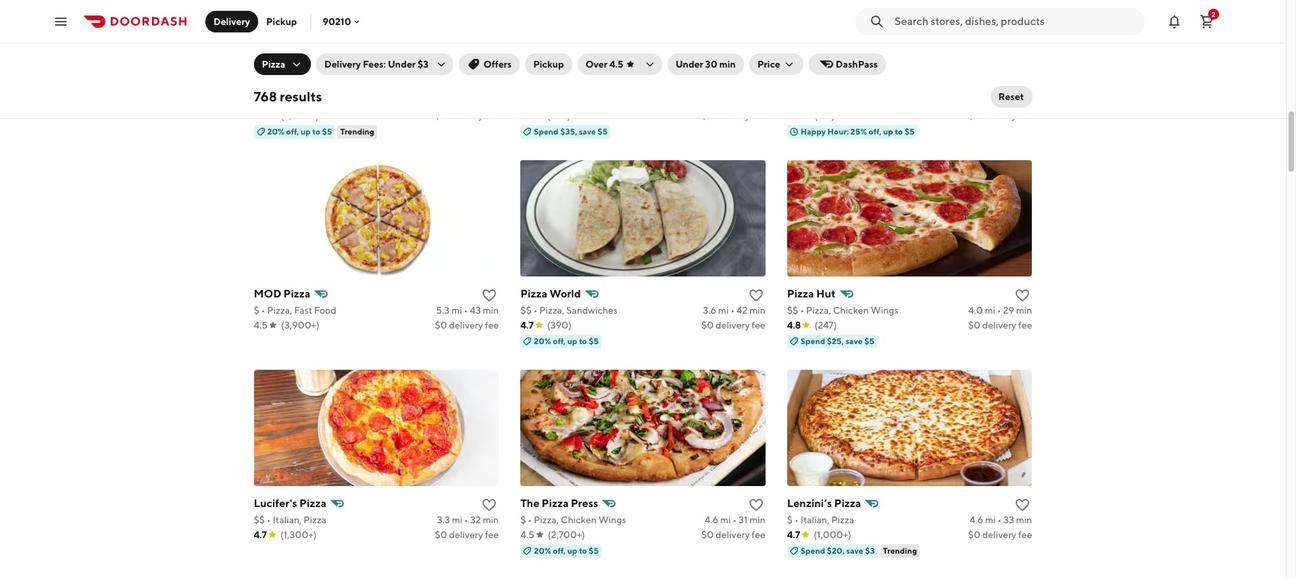 Task type: vqa. For each thing, say whether or not it's contained in the screenshot.
the top 'Pork'
no



Task type: locate. For each thing, give the bounding box(es) containing it.
price
[[758, 59, 781, 70]]

fee down '3.6 mi • 42 min'
[[752, 320, 766, 330]]

1 horizontal spatial wings
[[871, 305, 899, 316]]

4.6 left 31
[[705, 514, 719, 525]]

delivery
[[214, 16, 250, 27], [325, 59, 361, 70]]

italian,
[[273, 514, 302, 525], [801, 514, 830, 525]]

min inside under 30 min button
[[720, 59, 736, 70]]

pizza, down the mod pizza
[[267, 305, 292, 316]]

30
[[706, 59, 718, 70]]

• left '43'
[[464, 305, 468, 316]]

4.6 mi • 31 min
[[705, 514, 766, 525]]

32
[[470, 514, 481, 525]]

chicken for hut
[[834, 305, 869, 316]]

off,
[[286, 126, 299, 136], [869, 126, 882, 136], [553, 336, 566, 346], [553, 545, 566, 556]]

1 click to add this store to your saved list image from the left
[[482, 497, 498, 513]]

delivery down 4.6 mi • 33 min
[[983, 529, 1017, 540]]

• up "(3,300+)"
[[302, 95, 306, 106]]

click to add this store to your saved list image for mod pizza
[[482, 287, 498, 303]]

min right 30
[[720, 59, 736, 70]]

pizza, up the (247)
[[807, 305, 832, 316]]

min right "38"
[[1017, 95, 1033, 106]]

dashpass button
[[809, 53, 887, 75]]

under left 30
[[676, 59, 704, 70]]

over 4.5
[[586, 59, 624, 70]]

$3 right $20,
[[866, 545, 875, 556]]

save right $35,
[[579, 126, 596, 136]]

$​0 delivery fee down '3.6 mi • 42 min'
[[702, 320, 766, 330]]

save right $20,
[[847, 545, 864, 556]]

min for pizza world
[[750, 305, 766, 316]]

notification bell image
[[1167, 13, 1183, 29]]

2 horizontal spatial 4.5
[[610, 59, 624, 70]]

wings
[[871, 305, 899, 316], [599, 514, 627, 525]]

2 horizontal spatial 4.6
[[970, 514, 984, 525]]

(3,900+)
[[281, 320, 320, 330]]

2
[[1212, 10, 1216, 18]]

0 horizontal spatial pickup button
[[258, 10, 305, 32]]

mi
[[986, 95, 996, 106], [452, 305, 462, 316], [719, 305, 729, 316], [986, 305, 996, 316], [452, 514, 463, 525], [721, 514, 731, 525], [986, 514, 996, 525]]

fee down 5.3 mi • 43 min
[[485, 320, 499, 330]]

$​0 for pizza world
[[702, 320, 714, 330]]

$​0 for lenzini's pizza
[[969, 529, 981, 540]]

spend left $20,
[[801, 545, 826, 556]]

0 horizontal spatial $3
[[418, 59, 429, 70]]

2 vertical spatial 20%
[[534, 545, 552, 556]]

•
[[302, 95, 306, 106], [998, 95, 1002, 106], [261, 305, 265, 316], [464, 305, 468, 316], [534, 305, 538, 316], [731, 305, 735, 316], [801, 305, 805, 316], [998, 305, 1002, 316], [267, 514, 271, 525], [465, 514, 469, 525], [528, 514, 532, 525], [733, 514, 737, 525], [795, 514, 799, 525], [998, 514, 1002, 525]]

under 30 min button
[[668, 53, 744, 75]]

chicken
[[834, 305, 869, 316], [561, 514, 597, 525]]

768 results
[[254, 89, 322, 104]]

click to add this store to your saved list image up 4.6 mi • 31 min
[[748, 497, 765, 513]]

click to add this store to your saved list image for lucifer's pizza
[[482, 497, 498, 513]]

pizza, down "pizza world"
[[540, 305, 565, 316]]

1 vertical spatial 20%
[[534, 336, 552, 346]]

20% off, up to $5 for pizza
[[534, 336, 599, 346]]

lucifer's pizza
[[254, 497, 327, 510]]

0 horizontal spatial italian,
[[273, 514, 302, 525]]

4.7 left (390)
[[521, 320, 534, 330]]

joe's pizza sponsored • pizza
[[254, 78, 331, 106]]

1 vertical spatial wings
[[599, 514, 627, 525]]

up right 25%
[[884, 126, 894, 136]]

lucifer's
[[254, 497, 297, 510]]

0 vertical spatial delivery
[[214, 16, 250, 27]]

click to add this store to your saved list image
[[482, 497, 498, 513], [1015, 497, 1031, 513]]

spend $20, save $3
[[801, 545, 875, 556]]

$ for lenzini's
[[788, 514, 793, 525]]

min for mod pizza
[[483, 305, 499, 316]]

mi for lenzini's pizza
[[986, 514, 996, 525]]

mod
[[254, 287, 281, 300]]

0 vertical spatial 20%
[[267, 126, 285, 136]]

to
[[313, 126, 321, 136], [895, 126, 903, 136], [579, 336, 587, 346], [579, 545, 587, 556]]

43
[[470, 305, 481, 316]]

delivery down 3.3 mi • 32 min
[[449, 529, 483, 540]]

pizza inside "button"
[[262, 59, 286, 70]]

$​0 delivery fee for mod pizza
[[435, 320, 499, 330]]

delivery for the pizza press
[[716, 529, 750, 540]]

$​0 delivery fee down 4.6 mi • 33 min
[[969, 529, 1033, 540]]

$​0 delivery fee for the pizza press
[[702, 529, 766, 540]]

reset button
[[991, 86, 1033, 108]]

2 vertical spatial save
[[847, 545, 864, 556]]

4.7 down '$ • italian, pizza'
[[788, 529, 801, 540]]

italian, down lenzini's
[[801, 514, 830, 525]]

min right "32"
[[483, 514, 499, 525]]

italian, for lucifer's
[[273, 514, 302, 525]]

pickup
[[266, 16, 297, 27], [534, 59, 564, 70]]

click to add this store to your saved list image up 3.3 mi • 32 min
[[482, 497, 498, 513]]

4.5 for mod pizza
[[254, 320, 268, 330]]

768
[[254, 89, 277, 104]]

delivery down the 4.0 mi • 29 min
[[983, 320, 1017, 330]]

$​0 delivery fee down 3.5 mi • 38 min
[[969, 110, 1033, 121]]

min
[[720, 59, 736, 70], [1017, 95, 1033, 106], [483, 305, 499, 316], [750, 305, 766, 316], [1017, 305, 1033, 316], [483, 514, 499, 525], [750, 514, 766, 525], [1017, 514, 1033, 525]]

mi right 4.0
[[986, 305, 996, 316]]

0 vertical spatial chicken
[[834, 305, 869, 316]]

• down "pizza world"
[[534, 305, 538, 316]]

$​0 delivery fee down 5.3 mi • 43 min
[[435, 320, 499, 330]]

0 vertical spatial spend
[[534, 126, 559, 136]]

0 horizontal spatial under
[[388, 59, 416, 70]]

2 under from the left
[[676, 59, 704, 70]]

save for $35,
[[579, 126, 596, 136]]

chicken for pizza
[[561, 514, 597, 525]]

1 horizontal spatial under
[[676, 59, 704, 70]]

save right $25,
[[846, 336, 863, 346]]

0 vertical spatial $3
[[418, 59, 429, 70]]

chicken down press
[[561, 514, 597, 525]]

$5 down $ • pizza, chicken wings
[[589, 545, 599, 556]]

20% for the
[[534, 545, 552, 556]]

$3
[[418, 59, 429, 70], [866, 545, 875, 556]]

$​0 delivery fee down 4.6 mi • 31 min
[[702, 529, 766, 540]]

spend for spend $25, save $5
[[801, 336, 826, 346]]

1 horizontal spatial trending
[[883, 545, 918, 556]]

1 vertical spatial 20% off, up to $5
[[534, 336, 599, 346]]

min right '43'
[[483, 305, 499, 316]]

4.7 left (388)
[[521, 110, 534, 121]]

1 under from the left
[[388, 59, 416, 70]]

click to add this store to your saved list image up '3.6 mi • 42 min'
[[748, 287, 765, 303]]

0 vertical spatial pickup button
[[258, 10, 305, 32]]

4.5 inside button
[[610, 59, 624, 70]]

delivery down 3.5 mi • 38 min
[[983, 110, 1017, 121]]

$​0 delivery fee for lenzini's pizza
[[969, 529, 1033, 540]]

lenzini's
[[788, 497, 833, 510]]

delivery down 5.3 mi • 43 min
[[449, 320, 483, 330]]

$
[[254, 305, 259, 316], [521, 514, 526, 525], [788, 514, 793, 525]]

2 vertical spatial spend
[[801, 545, 826, 556]]

spend $35, save $5
[[534, 126, 608, 136]]

fee for pizza hut
[[1019, 320, 1033, 330]]

delivery inside button
[[214, 16, 250, 27]]

4.7 for lenzini's pizza
[[788, 529, 801, 540]]

0 vertical spatial 20% off, up to $5
[[267, 126, 332, 136]]

0 horizontal spatial pickup
[[266, 16, 297, 27]]

pickup button up the pizza "button"
[[258, 10, 305, 32]]

0 horizontal spatial trending
[[340, 126, 375, 136]]

under right fees:
[[388, 59, 416, 70]]

0 horizontal spatial wings
[[599, 514, 627, 525]]

0 vertical spatial pickup
[[266, 16, 297, 27]]

under 30 min
[[676, 59, 736, 70]]

fee for pizza world
[[752, 320, 766, 330]]

• down the
[[528, 514, 532, 525]]

$​0 delivery fee down 3.3 mi • 32 min
[[435, 529, 499, 540]]

0 vertical spatial save
[[579, 126, 596, 136]]

0 horizontal spatial chicken
[[561, 514, 597, 525]]

sandwiches
[[567, 305, 618, 316]]

$​0 delivery fee down the 4.0 mi • 29 min
[[969, 320, 1033, 330]]

mi for mod pizza
[[452, 305, 462, 316]]

2 vertical spatial 4.5
[[521, 529, 535, 540]]

4.6 for the pizza press
[[705, 514, 719, 525]]

to down (2,700+)
[[579, 545, 587, 556]]

delivery button
[[206, 10, 258, 32]]

0 horizontal spatial click to add this store to your saved list image
[[482, 497, 498, 513]]

mi right 3.3
[[452, 514, 463, 525]]

4.5
[[610, 59, 624, 70], [254, 320, 268, 330], [521, 529, 535, 540]]

1 horizontal spatial chicken
[[834, 305, 869, 316]]

1 horizontal spatial pickup
[[534, 59, 564, 70]]

0 horizontal spatial $
[[254, 305, 259, 316]]

spend
[[534, 126, 559, 136], [801, 336, 826, 346], [801, 545, 826, 556]]

spend down (388)
[[534, 126, 559, 136]]

1 vertical spatial delivery
[[325, 59, 361, 70]]

$ • pizza, chicken wings
[[521, 514, 627, 525]]

click to add this store to your saved list image up the 4.0 mi • 29 min
[[1015, 287, 1031, 303]]

2 click to add this store to your saved list image from the left
[[1015, 497, 1031, 513]]

mi right 3.6
[[719, 305, 729, 316]]

delivery for lucifer's pizza
[[449, 529, 483, 540]]

0 vertical spatial trending
[[340, 126, 375, 136]]

(388)
[[547, 110, 571, 121]]

$5
[[322, 126, 332, 136], [598, 126, 608, 136], [905, 126, 915, 136], [589, 336, 599, 346], [865, 336, 875, 346], [589, 545, 599, 556]]

(172)
[[815, 110, 835, 121]]

0 horizontal spatial 4.5
[[254, 320, 268, 330]]

hour:
[[828, 126, 849, 136]]

min for the pizza press
[[750, 514, 766, 525]]

$3 right fees:
[[418, 59, 429, 70]]

chicken up the (247)
[[834, 305, 869, 316]]

1 horizontal spatial italian,
[[801, 514, 830, 525]]

$$
[[521, 305, 532, 316], [788, 305, 799, 316], [254, 514, 265, 525]]

click to add this store to your saved list image for pizza hut
[[1015, 287, 1031, 303]]

1 vertical spatial trending
[[883, 545, 918, 556]]

$$ for pizza world
[[521, 305, 532, 316]]

2 italian, from the left
[[801, 514, 830, 525]]

min for pizza hut
[[1017, 305, 1033, 316]]

min right 42
[[750, 305, 766, 316]]

open menu image
[[53, 13, 69, 29]]

$​0
[[435, 110, 447, 121], [702, 110, 714, 121], [969, 110, 981, 121], [435, 320, 447, 330], [702, 320, 714, 330], [969, 320, 981, 330], [435, 529, 447, 540], [702, 529, 714, 540], [969, 529, 981, 540]]

• inside joe's pizza sponsored • pizza
[[302, 95, 306, 106]]

$$ down lucifer's
[[254, 514, 265, 525]]

42
[[737, 305, 748, 316]]

1 vertical spatial pickup
[[534, 59, 564, 70]]

$20,
[[827, 545, 845, 556]]

spend for spend $35, save $5
[[534, 126, 559, 136]]

$25,
[[827, 336, 844, 346]]

4.7
[[521, 110, 534, 121], [521, 320, 534, 330], [254, 529, 267, 540], [788, 529, 801, 540]]

1 horizontal spatial click to add this store to your saved list image
[[1015, 497, 1031, 513]]

delivery for mod pizza
[[449, 320, 483, 330]]

0 vertical spatial 4.5
[[610, 59, 624, 70]]

food
[[314, 305, 337, 316]]

2 horizontal spatial $
[[788, 514, 793, 525]]

min right 33
[[1017, 514, 1033, 525]]

$5 right 25%
[[905, 126, 915, 136]]

mi left 33
[[986, 514, 996, 525]]

20% down "(3,300+)"
[[267, 126, 285, 136]]

4.6 left 33
[[970, 514, 984, 525]]

delivery
[[449, 110, 483, 121], [716, 110, 750, 121], [983, 110, 1017, 121], [449, 320, 483, 330], [716, 320, 750, 330], [983, 320, 1017, 330], [449, 529, 483, 540], [716, 529, 750, 540], [983, 529, 1017, 540]]

pizza
[[262, 59, 286, 70], [282, 78, 309, 90], [308, 95, 331, 106], [284, 287, 311, 300], [521, 287, 548, 300], [788, 287, 815, 300], [300, 497, 327, 510], [542, 497, 569, 510], [835, 497, 862, 510], [304, 514, 327, 525], [832, 514, 855, 525]]

4.5 right over on the top
[[610, 59, 624, 70]]

up
[[301, 126, 311, 136], [884, 126, 894, 136], [568, 336, 578, 346], [568, 545, 578, 556]]

spend down the (247)
[[801, 336, 826, 346]]

20% off, up to $5 down (2,700+)
[[534, 545, 599, 556]]

4.4
[[788, 110, 801, 121]]

1 vertical spatial 4.5
[[254, 320, 268, 330]]

0 vertical spatial wings
[[871, 305, 899, 316]]

1 horizontal spatial delivery
[[325, 59, 361, 70]]

delivery for delivery
[[214, 16, 250, 27]]

1 horizontal spatial 4.6
[[705, 514, 719, 525]]

fee
[[485, 110, 499, 121], [752, 110, 766, 121], [1019, 110, 1033, 121], [485, 320, 499, 330], [752, 320, 766, 330], [1019, 320, 1033, 330], [485, 529, 499, 540], [752, 529, 766, 540], [1019, 529, 1033, 540]]

wings for the pizza press
[[599, 514, 627, 525]]

2 horizontal spatial $$
[[788, 305, 799, 316]]

2 vertical spatial 20% off, up to $5
[[534, 545, 599, 556]]

$$ • italian, pizza
[[254, 514, 327, 525]]

delivery down '3.6 mi • 42 min'
[[716, 320, 750, 330]]

fee for the pizza press
[[752, 529, 766, 540]]

1 vertical spatial spend
[[801, 336, 826, 346]]

$ down lenzini's
[[788, 514, 793, 525]]

1 horizontal spatial 4.5
[[521, 529, 535, 540]]

click to add this store to your saved list image up 4.6 mi • 33 min
[[1015, 497, 1031, 513]]

click to add this store to your saved list image
[[1015, 78, 1031, 94], [482, 287, 498, 303], [748, 287, 765, 303], [1015, 287, 1031, 303], [748, 497, 765, 513]]

under
[[388, 59, 416, 70], [676, 59, 704, 70]]

3.5 mi • 38 min
[[970, 95, 1033, 106]]

offers
[[484, 59, 512, 70]]

italian, down lucifer's pizza
[[273, 514, 302, 525]]

pickup button
[[258, 10, 305, 32], [525, 53, 572, 75]]

4.5 down the
[[521, 529, 535, 540]]

• left 31
[[733, 514, 737, 525]]

1 horizontal spatial $
[[521, 514, 526, 525]]

fee down 3.3 mi • 32 min
[[485, 529, 499, 540]]

$​0 delivery fee
[[435, 110, 499, 121], [702, 110, 766, 121], [969, 110, 1033, 121], [435, 320, 499, 330], [702, 320, 766, 330], [969, 320, 1033, 330], [435, 529, 499, 540], [702, 529, 766, 540], [969, 529, 1033, 540]]

20% down (390)
[[534, 336, 552, 346]]

off, down "(3,300+)"
[[286, 126, 299, 136]]

1 horizontal spatial $$
[[521, 305, 532, 316]]

20% down (2,700+)
[[534, 545, 552, 556]]

min right 31
[[750, 514, 766, 525]]

save
[[579, 126, 596, 136], [846, 336, 863, 346], [847, 545, 864, 556]]

4.7 down $$ • italian, pizza
[[254, 529, 267, 540]]

1 horizontal spatial $3
[[866, 545, 875, 556]]

the pizza press
[[521, 497, 599, 510]]

1 vertical spatial $3
[[866, 545, 875, 556]]

1 horizontal spatial pickup button
[[525, 53, 572, 75]]

over
[[586, 59, 608, 70]]

sponsored
[[254, 95, 300, 106]]

off, down (390)
[[553, 336, 566, 346]]

(1,300+)
[[281, 529, 317, 540]]

mi right 5.3
[[452, 305, 462, 316]]

0 horizontal spatial $$
[[254, 514, 265, 525]]

25%
[[851, 126, 868, 136]]

0 horizontal spatial delivery
[[214, 16, 250, 27]]

$ • pizza, fast food
[[254, 305, 337, 316]]

1 italian, from the left
[[273, 514, 302, 525]]

fee down 4.6 mi • 31 min
[[752, 529, 766, 540]]

5.3
[[436, 305, 450, 316]]

20% off, up to $5 down (390)
[[534, 336, 599, 346]]

1 vertical spatial save
[[846, 336, 863, 346]]

1 vertical spatial chicken
[[561, 514, 597, 525]]

90210 button
[[323, 16, 362, 27]]

pizza button
[[254, 53, 311, 75]]

4.6
[[254, 110, 268, 121], [705, 514, 719, 525], [970, 514, 984, 525]]

the
[[521, 497, 540, 510]]

4.8
[[788, 320, 802, 330]]



Task type: describe. For each thing, give the bounding box(es) containing it.
save for $20,
[[847, 545, 864, 556]]

pizza, for pizza world
[[540, 305, 565, 316]]

pizza world
[[521, 287, 581, 300]]

click to add this store to your saved list image up 3.5 mi • 38 min
[[1015, 78, 1031, 94]]

$$ for pizza hut
[[788, 305, 799, 316]]

29
[[1004, 305, 1015, 316]]

fee for mod pizza
[[485, 320, 499, 330]]

(390)
[[547, 320, 572, 330]]

pizza left hut
[[788, 287, 815, 300]]

pizza up (1,000+) on the right bottom of page
[[832, 514, 855, 525]]

pizza up "(3,300+)"
[[308, 95, 331, 106]]

offers button
[[459, 53, 520, 75]]

delivery for pizza hut
[[983, 320, 1017, 330]]

$​0 for mod pizza
[[435, 320, 447, 330]]

$ for mod
[[254, 305, 259, 316]]

delivery for delivery fees: under $3
[[325, 59, 361, 70]]

mi for the pizza press
[[721, 514, 731, 525]]

to right 25%
[[895, 126, 903, 136]]

5.3 mi • 43 min
[[436, 305, 499, 316]]

4.0 mi • 29 min
[[969, 305, 1033, 316]]

over 4.5 button
[[578, 53, 662, 75]]

$3 for delivery fees: under $3
[[418, 59, 429, 70]]

mi for pizza world
[[719, 305, 729, 316]]

33
[[1004, 514, 1015, 525]]

20% off, up to $5 for the
[[534, 545, 599, 556]]

• left 29
[[998, 305, 1002, 316]]

trending for (1,000+)
[[883, 545, 918, 556]]

min for lenzini's pizza
[[1017, 514, 1033, 525]]

• up "4.8"
[[801, 305, 805, 316]]

spend $25, save $5
[[801, 336, 875, 346]]

happy
[[801, 126, 826, 136]]

fee down offers button
[[485, 110, 499, 121]]

$​0 delivery fee down 30
[[702, 110, 766, 121]]

min for lucifer's pizza
[[483, 514, 499, 525]]

• down lucifer's
[[267, 514, 271, 525]]

$ for the
[[521, 514, 526, 525]]

off, right 25%
[[869, 126, 882, 136]]

• down lenzini's
[[795, 514, 799, 525]]

4.5 for the pizza press
[[521, 529, 535, 540]]

fee left 4.4
[[752, 110, 766, 121]]

off, down (2,700+)
[[553, 545, 566, 556]]

2 button
[[1194, 8, 1221, 35]]

38
[[1004, 95, 1015, 106]]

world
[[550, 287, 581, 300]]

$5 right $35,
[[598, 126, 608, 136]]

3.3
[[437, 514, 450, 525]]

$5 down sandwiches
[[589, 336, 599, 346]]

fee for lenzini's pizza
[[1019, 529, 1033, 540]]

up down (390)
[[568, 336, 578, 346]]

3.6
[[703, 305, 717, 316]]

$5 down joe's pizza sponsored • pizza on the left top
[[322, 126, 332, 136]]

price button
[[750, 53, 804, 75]]

$5 right $25,
[[865, 336, 875, 346]]

3.3 mi • 32 min
[[437, 514, 499, 525]]

$​0 delivery fee for lucifer's pizza
[[435, 529, 499, 540]]

fees:
[[363, 59, 386, 70]]

up down (2,700+)
[[568, 545, 578, 556]]

delivery for lenzini's pizza
[[983, 529, 1017, 540]]

1 vertical spatial pickup button
[[525, 53, 572, 75]]

delivery down offers button
[[449, 110, 483, 121]]

fee down reset
[[1019, 110, 1033, 121]]

pizza up (1,300+)
[[304, 514, 327, 525]]

(2,700+)
[[548, 529, 585, 540]]

mi right the 3.5
[[986, 95, 996, 106]]

click to add this store to your saved list image for pizza world
[[748, 287, 765, 303]]

spend for spend $20, save $3
[[801, 545, 826, 556]]

results
[[280, 89, 322, 104]]

mod pizza
[[254, 287, 311, 300]]

3.5
[[970, 95, 984, 106]]

• left 42
[[731, 305, 735, 316]]

$​0 for pizza hut
[[969, 320, 981, 330]]

$35,
[[561, 126, 578, 136]]

pizza up $ • pizza, fast food
[[284, 287, 311, 300]]

pizza down the pizza "button"
[[282, 78, 309, 90]]

delivery down 30
[[716, 110, 750, 121]]

reset
[[999, 91, 1025, 102]]

pizza up $$ • italian, pizza
[[300, 497, 327, 510]]

fast
[[294, 305, 312, 316]]

mi for pizza hut
[[986, 305, 996, 316]]

$​0 delivery fee for pizza world
[[702, 320, 766, 330]]

31
[[739, 514, 748, 525]]

0 horizontal spatial 4.6
[[254, 110, 268, 121]]

lenzini's pizza
[[788, 497, 862, 510]]

$​0 for the pizza press
[[702, 529, 714, 540]]

mi for lucifer's pizza
[[452, 514, 463, 525]]

(1,000+)
[[814, 529, 852, 540]]

• left 33
[[998, 514, 1002, 525]]

happy hour: 25% off, up to $5
[[801, 126, 915, 136]]

pizza, for the pizza press
[[534, 514, 559, 525]]

to down sandwiches
[[579, 336, 587, 346]]

• down mod at the left of the page
[[261, 305, 265, 316]]

$​0 delivery fee for pizza hut
[[969, 320, 1033, 330]]

pizza up '$ • italian, pizza'
[[835, 497, 862, 510]]

pizza left world
[[521, 287, 548, 300]]

wings for pizza hut
[[871, 305, 899, 316]]

click to add this store to your saved list image for lenzini's pizza
[[1015, 497, 1031, 513]]

3 items, open order cart image
[[1200, 13, 1216, 29]]

$$ • pizza, sandwiches
[[521, 305, 618, 316]]

4.6 for lenzini's pizza
[[970, 514, 984, 525]]

pizza up $ • pizza, chicken wings
[[542, 497, 569, 510]]

pizza, for mod pizza
[[267, 305, 292, 316]]

$​0 delivery fee down offers button
[[435, 110, 499, 121]]

trending for (3,300+)
[[340, 126, 375, 136]]

Store search: begin typing to search for stores available on DoorDash text field
[[895, 14, 1137, 29]]

hut
[[817, 287, 836, 300]]

$$ for lucifer's pizza
[[254, 514, 265, 525]]

3.6 mi • 42 min
[[703, 305, 766, 316]]

4.0
[[969, 305, 984, 316]]

dashpass
[[836, 59, 878, 70]]

90210
[[323, 16, 351, 27]]

delivery fees: under $3
[[325, 59, 429, 70]]

(247)
[[815, 320, 837, 330]]

italian, for lenzini's
[[801, 514, 830, 525]]

press
[[571, 497, 599, 510]]

save for $25,
[[846, 336, 863, 346]]

under inside button
[[676, 59, 704, 70]]

joe's
[[254, 78, 279, 90]]

fee for lucifer's pizza
[[485, 529, 499, 540]]

$ • italian, pizza
[[788, 514, 855, 525]]

$$ • pizza, chicken wings
[[788, 305, 899, 316]]

up down "(3,300+)"
[[301, 126, 311, 136]]

4.6 mi • 33 min
[[970, 514, 1033, 525]]

pizza hut
[[788, 287, 836, 300]]

click to add this store to your saved list image for the pizza press
[[748, 497, 765, 513]]

$3 for spend $20, save $3
[[866, 545, 875, 556]]

20% for pizza
[[534, 336, 552, 346]]

• left "32"
[[465, 514, 469, 525]]

4.7 for lucifer's pizza
[[254, 529, 267, 540]]

delivery for pizza world
[[716, 320, 750, 330]]

to down "(3,300+)"
[[313, 126, 321, 136]]

(3,300+)
[[281, 110, 319, 121]]

• left "38"
[[998, 95, 1002, 106]]

$​0 for lucifer's pizza
[[435, 529, 447, 540]]

pizza, for pizza hut
[[807, 305, 832, 316]]

4.7 for pizza world
[[521, 320, 534, 330]]



